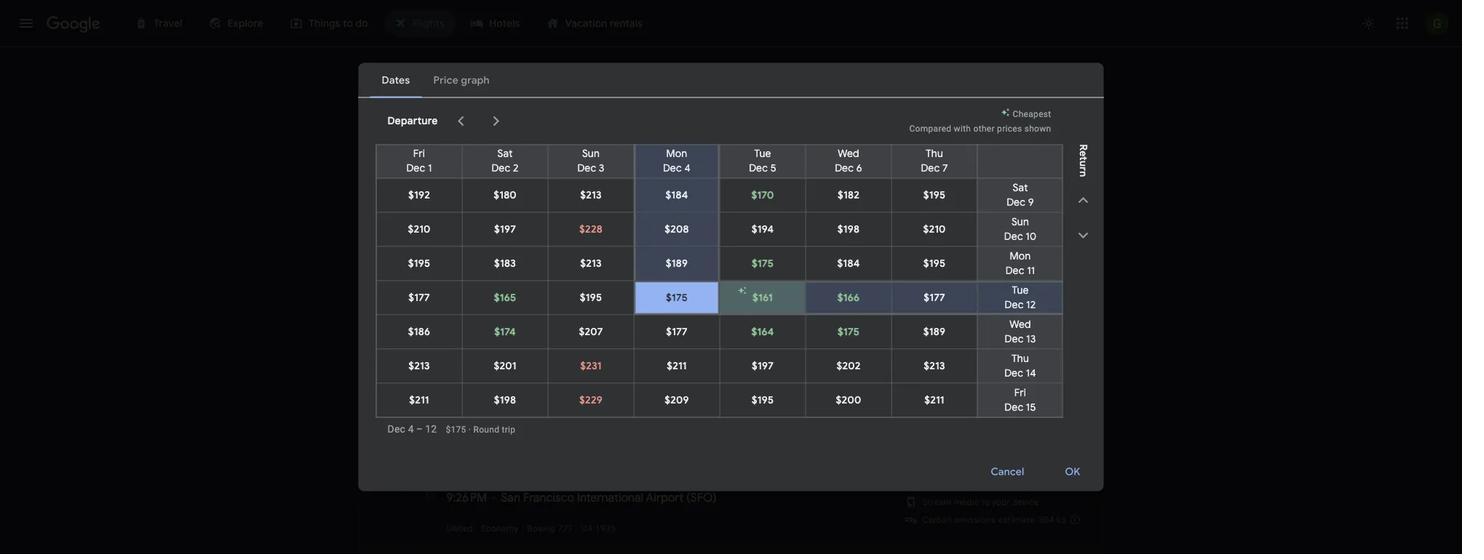 Task type: vqa. For each thing, say whether or not it's contained in the screenshot.


Task type: locate. For each thing, give the bounding box(es) containing it.
taxes
[[643, 350, 665, 360]]

$194
[[752, 223, 774, 236]]

1 vertical spatial guarantee
[[612, 318, 653, 328]]

$197 up $183
[[494, 223, 516, 236]]

$189
[[666, 257, 688, 270], [924, 326, 946, 339]]

kg left co
[[823, 386, 836, 401]]

$211 down on
[[409, 394, 429, 407]]

1 $210 from the left
[[408, 223, 431, 236]]

1 vertical spatial departure
[[426, 394, 482, 409]]

prices inside find the best price region
[[412, 212, 443, 225]]

$211 down passenger
[[925, 394, 945, 407]]

thu inside 'sat dec 9 sun dec 10 mon dec 11 tue dec 12 wed dec 13 thu dec 14 fri dec 15'
[[1012, 353, 1029, 366]]

304 inside 304 kg co 2 -7% emissions
[[799, 386, 820, 401]]

$198 button
[[806, 213, 891, 246], [463, 384, 548, 417]]

sat inside 'sat dec 9 sun dec 10 mon dec 11 tue dec 12 wed dec 13 thu dec 14 fri dec 15'
[[1013, 182, 1028, 195]]

$210 down '$192' button on the top
[[408, 223, 431, 236]]

dec left 5
[[749, 162, 768, 175]]

mon
[[667, 147, 687, 161], [1010, 250, 1031, 263]]

price up about
[[665, 282, 688, 294]]

price up for
[[411, 263, 439, 278]]

0 vertical spatial $198 button
[[806, 213, 891, 246]]

you
[[552, 282, 569, 294], [745, 282, 761, 294]]

0 horizontal spatial emissions
[[817, 404, 858, 414]]

sat down scroll right icon at the left top of the page
[[498, 147, 513, 161]]

best departing flights main content
[[359, 205, 1104, 555]]

t
[[1077, 157, 1090, 161]]

0 horizontal spatial the
[[571, 282, 586, 294]]

1 horizontal spatial $177 button
[[634, 316, 720, 349]]

sun dec 3
[[578, 147, 605, 175]]

optional
[[742, 350, 776, 360]]

None search field
[[359, 67, 1104, 193]]

tue up 5
[[754, 147, 771, 161]]

1 horizontal spatial sun
[[1012, 216, 1029, 229]]

1 horizontal spatial 1
[[488, 74, 493, 86]]

$210 left grid
[[923, 223, 946, 236]]

dec inside find the best price region
[[468, 212, 487, 225]]

0 vertical spatial 2
[[513, 162, 519, 175]]

compared
[[910, 123, 952, 134]]

0 horizontal spatial $177
[[408, 292, 430, 305]]

$198 button down the $201
[[463, 384, 548, 417]]

2 horizontal spatial $175 button
[[806, 316, 891, 349]]

0 vertical spatial guarantee
[[442, 263, 497, 278]]

find the best price region
[[359, 205, 1104, 242]]

sat for 2
[[498, 147, 513, 161]]

0 vertical spatial $189 button
[[636, 247, 718, 281]]

flights,
[[457, 282, 489, 294]]

1 vertical spatial 4 – 12
[[408, 424, 437, 436]]

power
[[953, 480, 978, 490]]

$211
[[667, 360, 687, 373], [409, 394, 429, 407], [925, 394, 945, 407]]

select
[[908, 395, 939, 408]]

2 vertical spatial 1
[[709, 350, 714, 360]]

trip right round
[[502, 425, 516, 435]]

assistance
[[960, 350, 1004, 360]]

$253
[[1019, 387, 1045, 401]]

$177 button up $186 button
[[377, 281, 462, 315]]

mon right bags popup button
[[667, 147, 687, 161]]

you right after
[[745, 282, 761, 294]]

4 – 12 down $180
[[489, 212, 516, 225]]

2 horizontal spatial price
[[1034, 211, 1059, 224]]

you right pays
[[552, 282, 569, 294]]

thu up 14
[[1012, 353, 1029, 366]]

price inside learn more about price guarantee
[[687, 306, 708, 317]]

1 vertical spatial prices
[[412, 212, 443, 225]]

trip inside best departing flights main content
[[1031, 405, 1045, 415]]

0 vertical spatial price
[[660, 151, 685, 164]]

may
[[868, 350, 886, 360]]

guarantee down learn
[[612, 318, 653, 328]]

1 horizontal spatial $189
[[924, 326, 946, 339]]

$184 for the topmost "$184" button
[[666, 189, 688, 202]]

$175 up book.
[[752, 257, 774, 270]]

any dates
[[579, 212, 628, 225]]

$198 for $198 button to the left
[[494, 394, 516, 407]]

device
[[1012, 498, 1039, 508]]

$210 button
[[377, 213, 462, 246], [892, 213, 977, 246]]

1 vertical spatial wed
[[1010, 318, 1031, 332]]

$198 down the $201
[[494, 394, 516, 407]]

1 vertical spatial $189
[[924, 326, 946, 339]]

0 vertical spatial $184
[[666, 189, 688, 202]]

1 vertical spatial 2
[[856, 390, 862, 403]]

price graph
[[1034, 211, 1089, 224]]

0 horizontal spatial guarantee
[[442, 263, 497, 278]]

boeing 777
[[527, 524, 573, 534]]

and down flights
[[453, 350, 469, 360]]

price button
[[651, 146, 710, 169]]

scroll up image
[[1075, 192, 1092, 209]]

sun inside 'sat dec 9 sun dec 10 mon dec 11 tue dec 12 wed dec 13 thu dec 14 fri dec 15'
[[1012, 216, 1029, 229]]

$195 left '-'
[[752, 394, 774, 407]]

$177 up passenger
[[924, 292, 945, 305]]

$189 up passenger
[[924, 326, 946, 339]]

track prices
[[383, 212, 443, 225]]

1 horizontal spatial 4
[[685, 162, 691, 175]]

flights
[[462, 328, 505, 346]]

1 vertical spatial emissions
[[954, 515, 996, 525]]

1 horizontal spatial dec 4 – 12
[[468, 212, 516, 225]]

1 horizontal spatial fri
[[1015, 387, 1027, 400]]

1 vertical spatial $198
[[494, 394, 516, 407]]

+
[[667, 350, 672, 360]]

0 vertical spatial wed
[[838, 147, 860, 161]]

boeing
[[527, 524, 555, 534]]

fri up round at the right of page
[[1015, 387, 1027, 400]]

1 horizontal spatial wed
[[1010, 318, 1031, 332]]

$213 button up for some flights, google pays you the difference if the price drops after you book.
[[549, 247, 634, 281]]

1 horizontal spatial 2
[[856, 390, 862, 403]]

airports
[[938, 151, 977, 164]]

1 horizontal spatial  image
[[522, 524, 524, 534]]

1 horizontal spatial thu
[[1012, 353, 1029, 366]]

flight
[[941, 395, 966, 408]]

$195 up for
[[408, 257, 430, 270]]

departure up 175 us dollars 'text box'
[[426, 394, 482, 409]]

$184 button up "$166" button
[[806, 247, 891, 281]]

1 horizontal spatial and
[[813, 350, 829, 360]]

dec 4 – 12 down $180
[[468, 212, 516, 225]]

1 horizontal spatial kg
[[1057, 515, 1067, 525]]

$189 button down $208 button
[[636, 247, 718, 281]]

1 up '$192' button on the top
[[428, 162, 432, 175]]

0 horizontal spatial $197
[[494, 223, 516, 236]]

1 horizontal spatial prices
[[997, 123, 1022, 134]]

1 vertical spatial fri
[[1015, 387, 1027, 400]]

$210 button down 7
[[892, 213, 977, 246]]

1 horizontal spatial $210
[[923, 223, 946, 236]]

$195 button up for
[[377, 247, 462, 281]]

1 vertical spatial $184 button
[[806, 247, 891, 281]]

0 horizontal spatial 4 – 12
[[408, 424, 437, 436]]

emissions
[[792, 151, 840, 164]]

dec right bags popup button
[[663, 162, 682, 175]]

sun up 10
[[1012, 216, 1029, 229]]

guarantee up flights,
[[442, 263, 497, 278]]

4 inside best departing flights main content
[[551, 394, 558, 409]]

0 horizontal spatial 304
[[799, 386, 820, 401]]

sat for 9
[[1013, 182, 1028, 195]]

1 horizontal spatial fees
[[848, 350, 866, 360]]

sun inside sun dec 3
[[582, 147, 600, 161]]

0 horizontal spatial price
[[411, 263, 439, 278]]

$177
[[408, 292, 430, 305], [924, 292, 945, 305], [666, 326, 688, 339]]

$197 button up $183 button
[[463, 213, 548, 246]]

0 horizontal spatial fri
[[413, 147, 425, 161]]

10
[[1026, 230, 1037, 243]]

thu inside thu dec 7
[[926, 147, 943, 161]]

0 vertical spatial thu
[[926, 147, 943, 161]]

304 right estimate:
[[1039, 515, 1054, 525]]

$189 down $208 button
[[666, 257, 688, 270]]

0 horizontal spatial 1
[[428, 162, 432, 175]]

$211 right taxes
[[667, 360, 687, 373]]

1 vertical spatial 1
[[428, 162, 432, 175]]

emissions inside 304 kg co 2 -7% emissions
[[817, 404, 858, 414]]

$180
[[494, 189, 517, 202]]

dec inside tue dec 5
[[749, 162, 768, 175]]

1 the from the left
[[571, 282, 586, 294]]

$180 button
[[463, 179, 548, 212]]

$211 button up $209 button
[[634, 350, 720, 383]]

0 vertical spatial 304
[[799, 386, 820, 401]]

departing
[[392, 328, 459, 346]]

1 up scroll right icon at the left top of the page
[[488, 74, 493, 86]]

prices right other
[[997, 123, 1022, 134]]

grid
[[958, 211, 978, 224]]

2 horizontal spatial $177
[[924, 292, 945, 305]]

2
[[513, 162, 519, 175], [856, 390, 862, 403]]

1 right for
[[709, 350, 714, 360]]

$211 button down on
[[377, 384, 462, 417]]

0 vertical spatial 1
[[488, 74, 493, 86]]

$183 button
[[463, 247, 548, 281]]

scroll left image
[[452, 112, 470, 130]]

4 for mon dec 4
[[685, 162, 691, 175]]

departure up filters on the top
[[388, 115, 438, 128]]

price right on
[[431, 350, 451, 360]]

1 horizontal spatial trip
[[1031, 405, 1045, 415]]

0 vertical spatial fri
[[413, 147, 425, 161]]

the right if
[[647, 282, 662, 294]]

1 vertical spatial price
[[1034, 211, 1059, 224]]

fri
[[413, 147, 425, 161], [1015, 387, 1027, 400]]

4 inside mon dec 4
[[685, 162, 691, 175]]

0 horizontal spatial dec 4 – 12
[[388, 424, 437, 436]]

$210 button down '$192' button on the top
[[377, 213, 462, 246]]

$175 for '$175' button to the bottom
[[838, 326, 860, 339]]

1 vertical spatial thu
[[1012, 353, 1029, 366]]

2 left airlines
[[513, 162, 519, 175]]

$164 button
[[720, 316, 805, 349]]

more
[[637, 306, 659, 317]]

$197
[[494, 223, 516, 236], [752, 360, 774, 373]]

0 horizontal spatial fees
[[675, 350, 692, 360]]

guarantee inside learn more about price guarantee
[[612, 318, 653, 328]]

0 horizontal spatial thu
[[926, 147, 943, 161]]

$197 for the bottom "$197" button
[[752, 360, 774, 373]]

New feature text field
[[503, 264, 535, 278]]

wed up '6'
[[838, 147, 860, 161]]

$195
[[924, 189, 946, 202], [408, 257, 430, 270], [924, 257, 946, 270], [580, 292, 602, 305], [752, 394, 774, 407]]

price
[[665, 282, 688, 294], [687, 306, 708, 317], [431, 350, 451, 360]]

sat inside sat dec 2
[[498, 147, 513, 161]]

1 inside fri dec 1
[[428, 162, 432, 175]]

any
[[579, 212, 598, 225]]

1  image from the left
[[476, 524, 478, 534]]

price down drops
[[687, 306, 708, 317]]

0 vertical spatial trip
[[1031, 405, 1045, 415]]

$192
[[408, 189, 430, 202]]

0 vertical spatial sun
[[582, 147, 600, 161]]

2 horizontal spatial 1
[[709, 350, 714, 360]]

connecting airports
[[879, 151, 977, 164]]

0 horizontal spatial tue
[[754, 147, 771, 161]]

0 vertical spatial tue
[[754, 147, 771, 161]]

1 inside best departing flights main content
[[709, 350, 714, 360]]

 image
[[476, 524, 478, 534], [522, 524, 524, 534]]

$194 button
[[720, 213, 805, 246]]

2 inside sat dec 2
[[513, 162, 519, 175]]

0 vertical spatial 4
[[685, 162, 691, 175]]

duration
[[1016, 151, 1058, 164]]

1 vertical spatial sat
[[1013, 182, 1028, 195]]

the
[[571, 282, 586, 294], [647, 282, 662, 294]]

1 horizontal spatial mon
[[1010, 250, 1031, 263]]

$207 button
[[549, 316, 634, 349]]

1 horizontal spatial $177
[[666, 326, 688, 339]]

price inside popup button
[[660, 151, 685, 164]]

$182 button
[[806, 179, 891, 212]]

$198 for the right $198 button
[[838, 223, 860, 236]]

1 horizontal spatial $197
[[752, 360, 774, 373]]

0 horizontal spatial sun
[[582, 147, 600, 161]]

mon up 11
[[1010, 250, 1031, 263]]

1 vertical spatial $184
[[837, 257, 860, 270]]

0 horizontal spatial mon
[[667, 147, 687, 161]]

dec 4 – 12 left 175 us dollars 'text box'
[[388, 424, 437, 436]]

0 horizontal spatial $211 button
[[377, 384, 462, 417]]

$177 button up passenger
[[892, 283, 977, 313]]

$211 button
[[634, 350, 720, 383], [377, 384, 462, 417], [892, 384, 977, 417]]

7
[[943, 162, 948, 175]]

fees right +
[[675, 350, 692, 360]]

stops
[[455, 151, 482, 164]]

$213 button down departing
[[377, 350, 462, 383]]

dec up $180
[[492, 162, 511, 175]]

1 vertical spatial 304
[[1039, 515, 1054, 525]]

1 horizontal spatial sat
[[1013, 182, 1028, 195]]

bag
[[831, 350, 846, 360]]

4 – 12 left 175 us dollars 'text box'
[[408, 424, 437, 436]]

1 vertical spatial 4
[[551, 394, 558, 409]]

cancel button
[[974, 455, 1042, 490]]

this price for this flight doesn't include overhead bin access. if you need a carry-on bag, use the bags filter to update prices. image
[[1001, 385, 1019, 402]]

$197 button down $164 button
[[720, 350, 805, 383]]

Return text field
[[991, 100, 1058, 139]]

$213 button down the 3
[[549, 179, 634, 212]]

dec left 15
[[1005, 401, 1024, 415]]

0 horizontal spatial $184 button
[[636, 179, 718, 212]]

2 vertical spatial price
[[411, 263, 439, 278]]

bags
[[597, 151, 621, 164]]

$175 up bag fees button
[[838, 326, 860, 339]]

scroll right image
[[487, 112, 505, 130]]

$213
[[580, 189, 602, 202], [580, 257, 602, 270], [408, 360, 430, 373], [924, 360, 945, 373]]

stops button
[[446, 146, 507, 169]]

$195 button up $207 at the bottom of page
[[549, 281, 634, 315]]

$177 for right $177 button
[[924, 292, 945, 305]]

2 down $202 button on the bottom right of the page
[[856, 390, 862, 403]]

1 horizontal spatial $211
[[667, 360, 687, 373]]

0 horizontal spatial you
[[552, 282, 569, 294]]

1 vertical spatial trip
[[502, 425, 516, 435]]

sun up the 3
[[582, 147, 600, 161]]

all filters button
[[359, 146, 441, 169]]

select flight
[[908, 395, 966, 408]]

$198 button down $182 button
[[806, 213, 891, 246]]

4
[[685, 162, 691, 175], [551, 394, 558, 409]]

round trip
[[1005, 405, 1045, 415]]

bags button
[[589, 146, 646, 169]]

$213 button up select flight button
[[892, 350, 977, 383]]

0 horizontal spatial $197 button
[[463, 213, 548, 246]]

1 horizontal spatial 304
[[1039, 515, 1054, 525]]

1 vertical spatial $197
[[752, 360, 774, 373]]

$198 down $182
[[838, 223, 860, 236]]

$228
[[579, 223, 603, 236]]

1 horizontal spatial you
[[745, 282, 761, 294]]

 image right united
[[476, 524, 478, 534]]

11
[[1027, 265, 1035, 278]]

charges
[[778, 350, 811, 360]]

0 vertical spatial $184 button
[[636, 179, 718, 212]]

price right bags popup button
[[660, 151, 685, 164]]

$195 button down optional
[[720, 384, 805, 417]]

the left difference on the left bottom of page
[[571, 282, 586, 294]]

$177 up $186 button
[[408, 292, 430, 305]]

dec right learn more about tracked prices image
[[468, 212, 487, 225]]

shown
[[1025, 123, 1052, 134]]

1 horizontal spatial the
[[647, 282, 662, 294]]

1 vertical spatial mon
[[1010, 250, 1031, 263]]

$184 button up $208
[[636, 179, 718, 212]]

your
[[992, 498, 1010, 508]]

tue up the 12
[[1012, 284, 1029, 297]]

$184 up $166
[[837, 257, 860, 270]]

$192 button
[[377, 179, 462, 212]]

$195 button down 7
[[892, 179, 977, 212]]

1935
[[595, 524, 616, 534]]

sat down duration
[[1013, 182, 1028, 195]]

$177 for $177 button to the left
[[408, 292, 430, 305]]

dec left '6'
[[835, 162, 854, 175]]

fees right bag
[[848, 350, 866, 360]]

1 horizontal spatial guarantee
[[612, 318, 653, 328]]

4 – 12
[[489, 212, 516, 225], [408, 424, 437, 436]]

253 US dollars text field
[[1019, 387, 1045, 401]]

estimate:
[[999, 515, 1037, 525]]

$175 left ·
[[446, 425, 466, 435]]

dec left 7
[[921, 162, 940, 175]]

$165 button
[[463, 281, 548, 315]]

guarantee inside best departing flights main content
[[442, 263, 497, 278]]

thu
[[926, 147, 943, 161], [1012, 353, 1029, 366]]

4 for mon, dec 4
[[551, 394, 558, 409]]

price inside button
[[1034, 211, 1059, 224]]

wed inside 'sat dec 9 sun dec 10 mon dec 11 tue dec 12 wed dec 13 thu dec 14 fri dec 15'
[[1010, 318, 1031, 332]]

fri inside fri dec 1
[[413, 147, 425, 161]]

price down 9
[[1034, 211, 1059, 224]]

0 horizontal spatial prices
[[412, 212, 443, 225]]

0 vertical spatial mon
[[667, 147, 687, 161]]

wed up 13
[[1010, 318, 1031, 332]]

with
[[954, 123, 971, 134]]

$189 button
[[636, 247, 718, 281], [892, 316, 977, 349]]

dec left 14
[[1005, 367, 1024, 380]]



Task type: describe. For each thing, give the bounding box(es) containing it.
apply.
[[888, 350, 912, 360]]

ok button
[[1048, 455, 1098, 490]]

bag fees button
[[831, 350, 866, 360]]

dec left 9
[[1007, 196, 1026, 209]]

777
[[558, 524, 573, 534]]

dec inside thu dec 7
[[921, 162, 940, 175]]

2 $210 from the left
[[923, 223, 946, 236]]

ranked
[[359, 350, 389, 360]]

best departing flights
[[359, 328, 505, 346]]

mon dec 4
[[663, 147, 691, 175]]

for
[[695, 350, 706, 360]]

1 fees from the left
[[675, 350, 692, 360]]

dec inside fri dec 1
[[407, 162, 425, 175]]

r
[[1077, 144, 1090, 151]]

0 vertical spatial $175 button
[[720, 247, 805, 281]]

0 horizontal spatial $189
[[666, 257, 688, 270]]

$175 for topmost '$175' button
[[752, 257, 774, 270]]

1 horizontal spatial $211 button
[[634, 350, 720, 383]]

1 horizontal spatial emissions
[[954, 515, 996, 525]]

wed inside wed dec 6
[[838, 147, 860, 161]]

$183
[[494, 257, 516, 270]]

dec left 175 us dollars 'text box'
[[388, 424, 405, 436]]

$170
[[752, 189, 774, 202]]

scroll down image
[[1075, 227, 1092, 244]]

$195 down date grid 'button'
[[924, 257, 946, 270]]

flight details. leaves newark liberty international airport at 6:05 pm on monday, december 4 and arrives at san francisco international airport at 9:26 pm on monday, december 4. image
[[1068, 393, 1086, 410]]

1 vertical spatial $189 button
[[892, 316, 977, 349]]

)
[[713, 491, 717, 506]]

dec inside wed dec 6
[[835, 162, 854, 175]]

$202
[[837, 360, 861, 373]]

$209 button
[[634, 384, 720, 417]]

dec left 10
[[1004, 230, 1023, 243]]

2 $210 button from the left
[[892, 213, 977, 246]]

2 you from the left
[[745, 282, 761, 294]]

learn
[[612, 306, 635, 317]]

dec left 11
[[1006, 265, 1025, 278]]

media
[[954, 498, 979, 508]]

$166
[[838, 292, 860, 305]]

stream media to your device
[[923, 498, 1039, 508]]

e
[[1077, 151, 1090, 157]]

2 horizontal spatial $211
[[925, 394, 945, 407]]

price for price
[[660, 151, 685, 164]]

if
[[638, 282, 645, 294]]

1 horizontal spatial $198 button
[[806, 213, 891, 246]]

dec right mon,
[[527, 394, 548, 409]]

$213 up select flight button
[[924, 360, 945, 373]]

co
[[838, 386, 856, 401]]

airlines
[[522, 151, 558, 164]]

$184 for the right "$184" button
[[837, 257, 860, 270]]

$195 button down date grid 'button'
[[892, 247, 977, 281]]

thu dec 7
[[921, 147, 948, 175]]

dec left 13
[[1005, 333, 1024, 346]]

$174
[[494, 326, 516, 339]]

14
[[1026, 367, 1036, 380]]

2  image from the left
[[522, 524, 524, 534]]

0 vertical spatial $197 button
[[463, 213, 548, 246]]

1 $210 button from the left
[[377, 213, 462, 246]]

$231 button
[[549, 350, 634, 383]]

dec inside mon dec 4
[[663, 162, 682, 175]]

Arrival time: 9:26 PM. text field
[[447, 491, 487, 506]]

dates
[[600, 212, 628, 225]]

&
[[980, 480, 986, 490]]

2 inside 304 kg co 2 -7% emissions
[[856, 390, 862, 403]]

price for price graph
[[1034, 211, 1059, 224]]

fri inside 'sat dec 9 sun dec 10 mon dec 11 tue dec 12 wed dec 13 thu dec 14 fri dec 15'
[[1015, 387, 1027, 400]]

san francisco international airport ( sfo )
[[501, 491, 717, 506]]

carbon emissions estimate: 304 kg
[[923, 515, 1067, 525]]

dec inside sat dec 2
[[492, 162, 511, 175]]

$177 for the middle $177 button
[[666, 326, 688, 339]]

2 vertical spatial $175 button
[[806, 316, 891, 349]]

$186 button
[[377, 316, 462, 349]]

pays
[[527, 282, 549, 294]]

4 – 12 inside find the best price region
[[489, 212, 516, 225]]

ua
[[581, 524, 593, 534]]

15
[[1026, 401, 1036, 415]]

price guarantee
[[411, 263, 497, 278]]

0 horizontal spatial $189 button
[[636, 247, 718, 281]]

tue inside tue dec 5
[[754, 147, 771, 161]]

2 horizontal spatial $211 button
[[892, 384, 977, 417]]

0 horizontal spatial $177 button
[[377, 281, 462, 315]]

connecting
[[879, 151, 936, 164]]

emissions button
[[783, 146, 865, 169]]

1 horizontal spatial $184 button
[[806, 247, 891, 281]]

$201
[[494, 360, 517, 373]]

2 and from the left
[[813, 350, 829, 360]]

1 vertical spatial $197 button
[[720, 350, 805, 383]]

1 and from the left
[[453, 350, 469, 360]]

$201 button
[[463, 350, 548, 383]]

6
[[857, 162, 862, 175]]

$213 down departing
[[408, 360, 430, 373]]

12
[[1026, 299, 1036, 312]]

tue inside 'sat dec 9 sun dec 10 mon dec 11 tue dec 12 wed dec 13 thu dec 14 fri dec 15'
[[1012, 284, 1029, 297]]

$228 button
[[549, 213, 634, 246]]

(
[[687, 491, 691, 506]]

-
[[800, 404, 802, 414]]

sfo
[[691, 491, 713, 506]]

mon,
[[497, 394, 524, 409]]

n
[[1077, 171, 1090, 177]]

0 horizontal spatial $175 button
[[636, 283, 718, 313]]

round
[[474, 425, 500, 435]]

1 vertical spatial dec 4 – 12
[[388, 424, 437, 436]]

departure inside best departing flights main content
[[426, 394, 482, 409]]

mon inside mon dec 4
[[667, 147, 687, 161]]

$200 button
[[806, 384, 891, 417]]

0 vertical spatial departure
[[388, 115, 438, 128]]

$197 for topmost "$197" button
[[494, 223, 516, 236]]

usb
[[988, 480, 1005, 490]]

$209
[[665, 394, 689, 407]]

2 the from the left
[[647, 282, 662, 294]]

1 vertical spatial kg
[[1057, 515, 1067, 525]]

175 US dollars text field
[[446, 425, 466, 435]]

passenger
[[914, 350, 957, 360]]

all filters
[[386, 151, 429, 164]]

$175 for left '$175' button
[[666, 292, 688, 305]]

price for learn more about price guarantee
[[687, 306, 708, 317]]

mon inside 'sat dec 9 sun dec 10 mon dec 11 tue dec 12 wed dec 13 thu dec 14 fri dec 15'
[[1010, 250, 1031, 263]]

dec 4 – 12 inside find the best price region
[[468, 212, 516, 225]]

date grid button
[[895, 205, 989, 231]]

0 horizontal spatial $211
[[409, 394, 429, 407]]

$186
[[408, 326, 430, 339]]

2 fees from the left
[[848, 350, 866, 360]]

tue dec 5
[[749, 147, 777, 175]]

$164
[[752, 326, 774, 339]]

ranked based on price and convenience
[[359, 350, 522, 360]]

price for ranked based on price and convenience
[[431, 350, 451, 360]]

$165
[[494, 292, 516, 305]]

·
[[469, 425, 471, 435]]

ok
[[1065, 466, 1081, 479]]

required
[[607, 350, 640, 360]]

stream
[[923, 498, 952, 508]]

for some flights, google pays you the difference if the price drops after you book.
[[411, 282, 790, 294]]

price for price guarantee
[[411, 263, 439, 278]]

learn more about tracked prices image
[[446, 212, 459, 225]]

$195 up $207 at the bottom of page
[[580, 292, 602, 305]]

dec left the 12
[[1005, 299, 1024, 312]]

none search field containing all filters
[[359, 67, 1104, 193]]

0 vertical spatial prices
[[997, 123, 1022, 134]]

1 button
[[461, 67, 520, 93]]

sat dec 2
[[492, 147, 519, 175]]

carbon emissions estimate: 304 kilograms element
[[923, 515, 1067, 525]]

r e t u r n
[[1077, 144, 1090, 177]]

2 horizontal spatial $177 button
[[892, 283, 977, 313]]

date
[[933, 211, 956, 224]]

airport
[[646, 491, 684, 506]]

based
[[391, 350, 416, 360]]

Departure text field
[[868, 100, 935, 139]]

1 you from the left
[[552, 282, 569, 294]]

graph
[[1061, 211, 1089, 224]]

airlines button
[[513, 146, 583, 169]]

round
[[1005, 405, 1029, 415]]

compared with other prices shown
[[910, 123, 1052, 134]]

$231
[[580, 360, 602, 373]]

5
[[771, 162, 777, 175]]

dec inside sun dec 3
[[578, 162, 596, 175]]

economy
[[481, 524, 519, 534]]

$170 button
[[720, 179, 805, 212]]

in-
[[923, 480, 933, 490]]

u
[[1077, 161, 1090, 167]]

times button
[[715, 146, 778, 169]]

$195 up date grid 'button'
[[924, 189, 946, 202]]

1 inside popup button
[[488, 74, 493, 86]]

book.
[[764, 282, 790, 294]]

convenience
[[471, 350, 522, 360]]

0 horizontal spatial $198 button
[[463, 384, 548, 417]]

$213 up for some flights, google pays you the difference if the price drops after you book.
[[580, 257, 602, 270]]

kg inside 304 kg co 2 -7% emissions
[[823, 386, 836, 401]]

$166 button
[[806, 283, 891, 313]]

$208
[[665, 223, 689, 236]]

fri dec 1
[[407, 147, 432, 175]]

$213 up any
[[580, 189, 602, 202]]

0 vertical spatial price
[[665, 282, 688, 294]]



